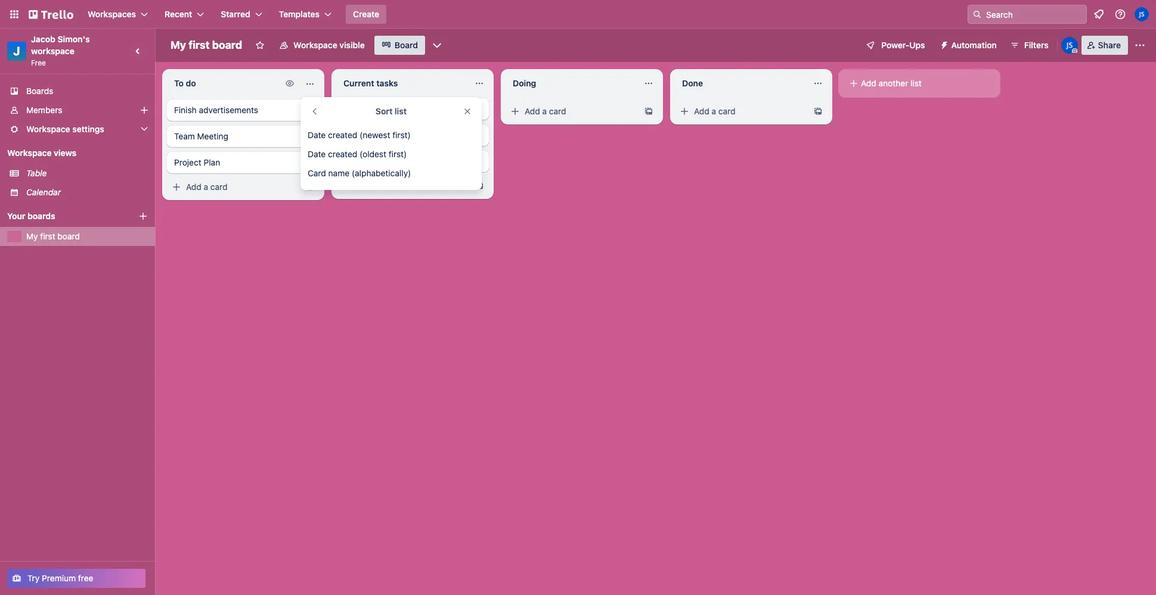 Task type: describe. For each thing, give the bounding box(es) containing it.
advertisements for team meeting
[[199, 105, 258, 115]]

team for top team meeting link
[[174, 131, 195, 141]]

starred button
[[214, 5, 269, 24]]

settings
[[72, 124, 104, 134]]

jacob simon's workspace free
[[31, 34, 92, 67]]

card name (alphabetically)
[[308, 168, 411, 178]]

jacob simon (jacobsimon16) image inside primary element
[[1135, 7, 1150, 21]]

my first board link
[[26, 231, 148, 243]]

1 horizontal spatial team meeting link
[[336, 151, 489, 172]]

my inside text box
[[171, 39, 186, 51]]

boards
[[26, 86, 53, 96]]

1 vertical spatial my
[[26, 231, 38, 242]]

members link
[[0, 101, 155, 120]]

automation
[[952, 40, 997, 50]]

created for (newest
[[328, 130, 357, 140]]

back to home image
[[29, 5, 73, 24]]

1 vertical spatial project plan link
[[167, 152, 320, 174]]

workspace
[[31, 46, 75, 56]]

board link
[[374, 36, 425, 55]]

0 horizontal spatial list
[[395, 106, 407, 116]]

members
[[26, 105, 62, 115]]

card
[[308, 168, 326, 178]]

first) for date created (oldest first)
[[389, 149, 407, 159]]

star or unstar board image
[[255, 41, 265, 50]]

0 vertical spatial team meeting link
[[167, 126, 320, 147]]

primary element
[[0, 0, 1157, 29]]

workspace visible button
[[272, 36, 372, 55]]

calendar link
[[26, 187, 148, 199]]

jacob
[[31, 34, 55, 44]]

name
[[328, 168, 350, 178]]

Search field
[[982, 5, 1087, 23]]

my first board inside text box
[[171, 39, 242, 51]]

advertisements for project plan
[[368, 104, 428, 114]]

sm image inside the automation button
[[935, 36, 952, 52]]

team meeting for top team meeting link
[[174, 131, 228, 141]]

automation button
[[935, 36, 1004, 55]]

0 horizontal spatial project
[[174, 157, 201, 168]]

finish advertisements link for team meeting
[[167, 100, 320, 121]]

0 horizontal spatial first
[[40, 231, 55, 242]]

created for (oldest
[[328, 149, 357, 159]]

filters
[[1025, 40, 1049, 50]]

workspace visible
[[294, 40, 365, 50]]

workspaces button
[[81, 5, 155, 24]]

Done text field
[[675, 74, 807, 93]]

first inside text box
[[189, 39, 210, 51]]

share
[[1099, 40, 1121, 50]]

sort list
[[376, 106, 407, 116]]

1 horizontal spatial list
[[911, 78, 922, 88]]

this member is an admin of this board. image
[[1072, 48, 1078, 54]]

workspace for workspace settings
[[26, 124, 70, 134]]

j
[[13, 44, 20, 58]]

jacob simon's workspace link
[[31, 34, 92, 56]]

team for rightmost team meeting link
[[344, 156, 364, 166]]

finish advertisements for project plan
[[344, 104, 428, 114]]

(newest
[[360, 130, 390, 140]]

table
[[26, 168, 47, 178]]

1 horizontal spatial project
[[344, 130, 371, 140]]

your boards
[[7, 211, 55, 221]]

0 horizontal spatial sm image
[[171, 181, 183, 193]]

workspace for workspace visible
[[294, 40, 337, 50]]

1 vertical spatial project plan
[[174, 157, 220, 168]]

recent
[[165, 9, 192, 19]]

power-ups
[[882, 40, 926, 50]]

try premium free button
[[7, 570, 146, 589]]

boards
[[27, 211, 55, 221]]

1 vertical spatial jacob simon (jacobsimon16) image
[[1062, 37, 1078, 54]]

sort
[[376, 106, 393, 116]]

free
[[78, 574, 93, 584]]

team meeting for rightmost team meeting link
[[344, 156, 398, 166]]



Task type: vqa. For each thing, say whether or not it's contained in the screenshot.
WORKSPACE SETTINGS
yes



Task type: locate. For each thing, give the bounding box(es) containing it.
finish advertisements for team meeting
[[174, 105, 258, 115]]

0 vertical spatial first
[[189, 39, 210, 51]]

team meeting
[[174, 131, 228, 141], [344, 156, 398, 166]]

0 vertical spatial team
[[174, 131, 195, 141]]

Doing text field
[[506, 74, 637, 93]]

premium
[[42, 574, 76, 584]]

board inside text box
[[212, 39, 242, 51]]

0 notifications image
[[1092, 7, 1107, 21]]

Board name text field
[[165, 36, 248, 55]]

finish for project
[[344, 104, 366, 114]]

customize views image
[[431, 39, 443, 51]]

1 vertical spatial team
[[344, 156, 364, 166]]

add board image
[[138, 212, 148, 221]]

Current tasks text field
[[336, 74, 468, 93]]

0 horizontal spatial my first board
[[26, 231, 80, 242]]

date created (newest first)
[[308, 130, 411, 140]]

1 date from the top
[[308, 130, 326, 140]]

1 horizontal spatial jacob simon (jacobsimon16) image
[[1135, 7, 1150, 21]]

0 horizontal spatial meeting
[[197, 131, 228, 141]]

1 vertical spatial sm image
[[509, 106, 521, 118]]

list right the another
[[911, 78, 922, 88]]

0 horizontal spatial my
[[26, 231, 38, 242]]

0 horizontal spatial advertisements
[[199, 105, 258, 115]]

finish advertisements up date created (newest first) link
[[344, 104, 428, 114]]

0 vertical spatial my first board
[[171, 39, 242, 51]]

power-
[[882, 40, 910, 50]]

0 horizontal spatial project plan
[[174, 157, 220, 168]]

2 vertical spatial workspace
[[7, 148, 52, 158]]

list right sort in the top of the page
[[395, 106, 407, 116]]

card
[[549, 106, 566, 116], [719, 106, 736, 116], [380, 181, 397, 191], [211, 182, 228, 192]]

first) for date created (newest first)
[[393, 130, 411, 140]]

0 vertical spatial plan
[[373, 130, 390, 140]]

plan
[[373, 130, 390, 140], [204, 157, 220, 168]]

finish advertisements link down to do text field
[[167, 100, 320, 121]]

2 vertical spatial sm image
[[171, 181, 183, 193]]

workspace up table
[[7, 148, 52, 158]]

table link
[[26, 168, 148, 180]]

0 vertical spatial list
[[911, 78, 922, 88]]

jacob simon (jacobsimon16) image
[[1135, 7, 1150, 21], [1062, 37, 1078, 54]]

1 vertical spatial meeting
[[367, 156, 398, 166]]

1 horizontal spatial plan
[[373, 130, 390, 140]]

0 horizontal spatial project plan link
[[167, 152, 320, 174]]

1 vertical spatial team meeting
[[344, 156, 398, 166]]

0 horizontal spatial team meeting
[[174, 131, 228, 141]]

1 vertical spatial project
[[174, 157, 201, 168]]

finish advertisements link
[[336, 98, 489, 120], [167, 100, 320, 121]]

workspace navigation collapse icon image
[[130, 43, 147, 60]]

1 horizontal spatial project plan link
[[336, 125, 489, 146]]

views
[[54, 148, 76, 158]]

finish
[[344, 104, 366, 114], [174, 105, 197, 115]]

0 horizontal spatial finish advertisements link
[[167, 100, 320, 121]]

finish advertisements
[[344, 104, 428, 114], [174, 105, 258, 115]]

workspace down members
[[26, 124, 70, 134]]

project
[[344, 130, 371, 140], [174, 157, 201, 168]]

meeting up (alphabetically)
[[367, 156, 398, 166]]

date created (oldest first)
[[308, 149, 407, 159]]

add another list link
[[843, 74, 996, 93]]

meeting for rightmost team meeting link
[[367, 156, 398, 166]]

add another list
[[861, 78, 922, 88]]

recent button
[[158, 5, 211, 24]]

0 vertical spatial created
[[328, 130, 357, 140]]

sm image inside add another list link
[[848, 78, 860, 89]]

1 horizontal spatial first
[[189, 39, 210, 51]]

0 vertical spatial project plan link
[[336, 125, 489, 146]]

1 horizontal spatial project plan
[[344, 130, 390, 140]]

1 horizontal spatial finish advertisements link
[[336, 98, 489, 120]]

(alphabetically)
[[352, 168, 411, 178]]

date created (newest first) link
[[301, 126, 482, 145]]

first down recent "popup button"
[[189, 39, 210, 51]]

first down the boards
[[40, 231, 55, 242]]

0 vertical spatial my
[[171, 39, 186, 51]]

create
[[353, 9, 379, 19]]

my first board down recent "popup button"
[[171, 39, 242, 51]]

advertisements down to do text field
[[199, 105, 258, 115]]

jacob simon (jacobsimon16) image right filters
[[1062, 37, 1078, 54]]

created up "name" on the top of page
[[328, 149, 357, 159]]

board down your boards with 1 items element at the top of page
[[58, 231, 80, 242]]

finish advertisements link for project plan
[[336, 98, 489, 120]]

2 horizontal spatial sm image
[[848, 78, 860, 89]]

templates
[[279, 9, 320, 19]]

1 horizontal spatial team
[[344, 156, 364, 166]]

0 horizontal spatial board
[[58, 231, 80, 242]]

add a card
[[525, 106, 566, 116], [694, 106, 736, 116], [356, 181, 397, 191], [186, 182, 228, 192]]

workspace settings button
[[0, 120, 155, 139]]

1 created from the top
[[328, 130, 357, 140]]

workspace for workspace views
[[7, 148, 52, 158]]

a
[[543, 106, 547, 116], [712, 106, 717, 116], [373, 181, 378, 191], [204, 182, 208, 192]]

simon's
[[58, 34, 90, 44]]

team meeting down to do text field
[[174, 131, 228, 141]]

workspaces
[[88, 9, 136, 19]]

1 vertical spatial my first board
[[26, 231, 80, 242]]

0 vertical spatial workspace
[[294, 40, 337, 50]]

jacob simon (jacobsimon16) image right open information menu image
[[1135, 7, 1150, 21]]

sm image
[[848, 78, 860, 89], [509, 106, 521, 118], [171, 181, 183, 193]]

calendar
[[26, 187, 61, 197]]

workspace inside workspace settings dropdown button
[[26, 124, 70, 134]]

create button
[[346, 5, 387, 24]]

team meeting link down date created (newest first) link
[[336, 151, 489, 172]]

0 vertical spatial team meeting
[[174, 131, 228, 141]]

create from template… image
[[644, 107, 654, 116], [814, 107, 823, 116], [475, 181, 484, 191], [305, 183, 315, 192]]

finish up date created (newest first)
[[344, 104, 366, 114]]

finish advertisements link down current tasks text box
[[336, 98, 489, 120]]

share button
[[1082, 36, 1129, 55]]

sm image
[[935, 36, 952, 52], [284, 78, 296, 89], [679, 106, 691, 118], [340, 180, 352, 192]]

2 created from the top
[[328, 149, 357, 159]]

To do text field
[[167, 74, 279, 93]]

1 horizontal spatial sm image
[[509, 106, 521, 118]]

starred
[[221, 9, 250, 19]]

1 vertical spatial board
[[58, 231, 80, 242]]

advertisements down current tasks text box
[[368, 104, 428, 114]]

team
[[174, 131, 195, 141], [344, 156, 364, 166]]

0 vertical spatial meeting
[[197, 131, 228, 141]]

my down recent
[[171, 39, 186, 51]]

1 vertical spatial plan
[[204, 157, 220, 168]]

visible
[[340, 40, 365, 50]]

team meeting link
[[167, 126, 320, 147], [336, 151, 489, 172]]

board
[[212, 39, 242, 51], [58, 231, 80, 242]]

meeting for top team meeting link
[[197, 131, 228, 141]]

team meeting link down to do text field
[[167, 126, 320, 147]]

search image
[[973, 10, 982, 19]]

project plan
[[344, 130, 390, 140], [174, 157, 220, 168]]

my first board down your boards with 1 items element at the top of page
[[26, 231, 80, 242]]

1 horizontal spatial advertisements
[[368, 104, 428, 114]]

my
[[171, 39, 186, 51], [26, 231, 38, 242]]

j link
[[7, 42, 26, 61]]

your
[[7, 211, 25, 221]]

1 vertical spatial first)
[[389, 149, 407, 159]]

first) up date created (oldest first) link at the top
[[393, 130, 411, 140]]

1 horizontal spatial team meeting
[[344, 156, 398, 166]]

another
[[879, 78, 909, 88]]

open information menu image
[[1115, 8, 1127, 20]]

1 vertical spatial created
[[328, 149, 357, 159]]

created
[[328, 130, 357, 140], [328, 149, 357, 159]]

boards link
[[0, 82, 155, 101]]

free
[[31, 58, 46, 67]]

(oldest
[[360, 149, 387, 159]]

0 vertical spatial date
[[308, 130, 326, 140]]

date
[[308, 130, 326, 140], [308, 149, 326, 159]]

1 vertical spatial list
[[395, 106, 407, 116]]

project plan link
[[336, 125, 489, 146], [167, 152, 320, 174]]

first)
[[393, 130, 411, 140], [389, 149, 407, 159]]

0 horizontal spatial finish
[[174, 105, 197, 115]]

0 vertical spatial project
[[344, 130, 371, 140]]

0 horizontal spatial finish advertisements
[[174, 105, 258, 115]]

0 vertical spatial first)
[[393, 130, 411, 140]]

add
[[861, 78, 877, 88], [525, 106, 540, 116], [694, 106, 710, 116], [356, 181, 371, 191], [186, 182, 201, 192]]

0 horizontal spatial team meeting link
[[167, 126, 320, 147]]

card name (alphabetically) link
[[301, 164, 482, 183]]

1 vertical spatial date
[[308, 149, 326, 159]]

workspace
[[294, 40, 337, 50], [26, 124, 70, 134], [7, 148, 52, 158]]

1 vertical spatial first
[[40, 231, 55, 242]]

0 vertical spatial jacob simon (jacobsimon16) image
[[1135, 7, 1150, 21]]

finish for team
[[174, 105, 197, 115]]

first) down date created (newest first) link
[[389, 149, 407, 159]]

1 horizontal spatial finish
[[344, 104, 366, 114]]

try premium free
[[27, 574, 93, 584]]

meeting down to do text field
[[197, 131, 228, 141]]

date created (oldest first) link
[[301, 145, 482, 164]]

finish down to do text field
[[174, 105, 197, 115]]

date for date created (newest first)
[[308, 130, 326, 140]]

meeting
[[197, 131, 228, 141], [367, 156, 398, 166]]

board
[[395, 40, 418, 50]]

0 vertical spatial board
[[212, 39, 242, 51]]

created up date created (oldest first)
[[328, 130, 357, 140]]

first
[[189, 39, 210, 51], [40, 231, 55, 242]]

add a card link
[[506, 103, 639, 120], [675, 103, 809, 120], [336, 178, 470, 194], [167, 179, 301, 196]]

my down your boards
[[26, 231, 38, 242]]

0 horizontal spatial jacob simon (jacobsimon16) image
[[1062, 37, 1078, 54]]

try
[[27, 574, 40, 584]]

ups
[[910, 40, 926, 50]]

filters button
[[1007, 36, 1053, 55]]

1 horizontal spatial meeting
[[367, 156, 398, 166]]

team meeting up (alphabetically)
[[344, 156, 398, 166]]

board down starred
[[212, 39, 242, 51]]

2 date from the top
[[308, 149, 326, 159]]

workspace down templates dropdown button
[[294, 40, 337, 50]]

show menu image
[[1135, 39, 1147, 51]]

advertisements
[[368, 104, 428, 114], [199, 105, 258, 115]]

0 vertical spatial project plan
[[344, 130, 390, 140]]

1 horizontal spatial board
[[212, 39, 242, 51]]

power-ups button
[[858, 36, 933, 55]]

1 horizontal spatial finish advertisements
[[344, 104, 428, 114]]

date for date created (oldest first)
[[308, 149, 326, 159]]

1 vertical spatial team meeting link
[[336, 151, 489, 172]]

0 horizontal spatial team
[[174, 131, 195, 141]]

workspace settings
[[26, 124, 104, 134]]

list
[[911, 78, 922, 88], [395, 106, 407, 116]]

finish advertisements down to do text field
[[174, 105, 258, 115]]

workspace views
[[7, 148, 76, 158]]

0 vertical spatial sm image
[[848, 78, 860, 89]]

1 horizontal spatial my
[[171, 39, 186, 51]]

templates button
[[272, 5, 339, 24]]

1 horizontal spatial my first board
[[171, 39, 242, 51]]

workspace inside workspace visible button
[[294, 40, 337, 50]]

add inside add another list link
[[861, 78, 877, 88]]

0 horizontal spatial plan
[[204, 157, 220, 168]]

my first board
[[171, 39, 242, 51], [26, 231, 80, 242]]

1 vertical spatial workspace
[[26, 124, 70, 134]]

your boards with 1 items element
[[7, 209, 120, 224]]



